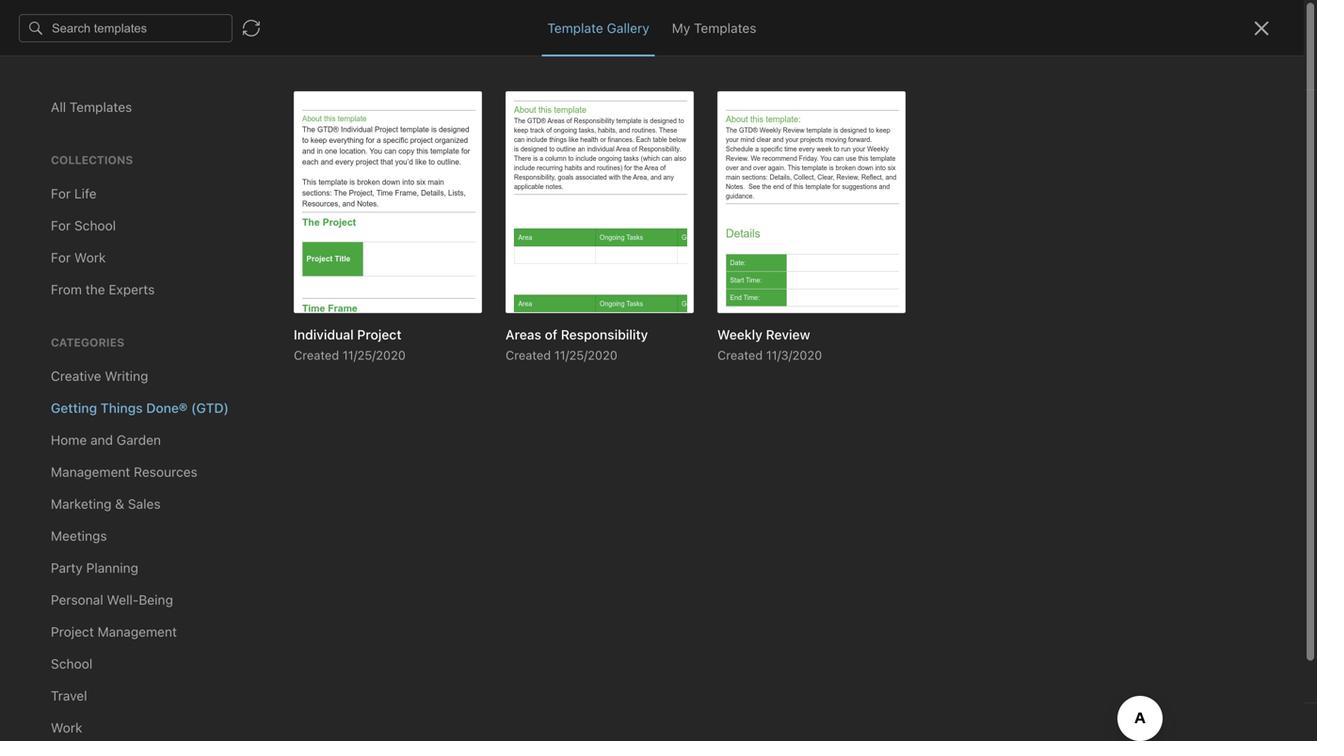 Task type: describe. For each thing, give the bounding box(es) containing it.
more image
[[1237, 53, 1295, 79]]

note window element
[[0, 0, 1317, 742]]

untitled
[[250, 134, 300, 150]]

shortcuts
[[42, 185, 102, 201]]

stock
[[353, 267, 386, 282]]

font family image
[[905, 53, 993, 79]]

highlight image
[[1187, 53, 1232, 79]]

just
[[250, 193, 273, 207]]

a
[[250, 309, 257, 322]]

on?
[[423, 287, 445, 302]]

0 horizontal spatial what
[[250, 267, 282, 282]]

1 well? from the left
[[319, 267, 349, 282]]

market
[[389, 267, 432, 282]]

1 horizontal spatial what
[[303, 287, 335, 302]]

can
[[338, 287, 360, 302]]

insert image
[[597, 53, 625, 79]]

reflection
[[285, 247, 344, 263]]

notes
[[41, 215, 77, 231]]

didn't
[[471, 267, 506, 282]]

first notebook button
[[642, 9, 756, 36]]

font size image
[[998, 53, 1045, 79]]

2 well? from the left
[[528, 267, 559, 282]]

upgrade image
[[73, 663, 95, 685]]

first
[[666, 15, 691, 29]]

tasks
[[41, 246, 76, 261]]

shared
[[41, 347, 84, 363]]

settings image
[[192, 15, 215, 38]]

shortcuts button
[[0, 178, 225, 208]]

heading level image
[[804, 53, 901, 79]]

reading
[[250, 360, 301, 376]]

notebooks
[[42, 287, 108, 302]]

trash link
[[0, 381, 225, 411]]

trash
[[41, 388, 75, 404]]

tree containing home
[[0, 148, 226, 638]]

tasks button
[[0, 238, 225, 268]]

me
[[117, 347, 136, 363]]



Task type: locate. For each thing, give the bounding box(es) containing it.
what
[[250, 267, 282, 282], [435, 267, 467, 282], [303, 287, 335, 302]]

few
[[260, 309, 279, 322]]

new
[[41, 108, 69, 123]]

with
[[88, 347, 113, 363]]

ago
[[327, 309, 347, 322]]

well?
[[319, 267, 349, 282], [528, 267, 559, 282]]

well? up can
[[319, 267, 349, 282]]

home link
[[0, 148, 226, 178]]

weather
[[250, 287, 299, 302]]

daily reflection
[[250, 247, 344, 263]]

shared with me link
[[0, 340, 225, 370]]

None search field
[[24, 55, 201, 89]]

home
[[41, 155, 77, 170]]

what down daily
[[250, 267, 282, 282]]

what went well? stock market what didn't go well? weather what can i improve on? luck
[[250, 267, 559, 302]]

reading list
[[250, 360, 323, 376]]

share button
[[1203, 8, 1272, 38]]

daily
[[250, 247, 281, 263]]

i
[[364, 287, 367, 302]]

1 horizontal spatial well?
[[528, 267, 559, 282]]

notebook
[[694, 15, 750, 29]]

0 horizontal spatial well?
[[319, 267, 349, 282]]

go
[[509, 267, 525, 282]]

shared with me
[[41, 347, 136, 363]]

just now
[[250, 193, 298, 207]]

font color image
[[1049, 53, 1097, 79]]

reading list button
[[226, 343, 584, 456]]

what up "luck"
[[435, 267, 467, 282]]

well? right go
[[528, 267, 559, 282]]

improve
[[371, 287, 419, 302]]

minutes
[[282, 309, 324, 322]]

expand note image
[[598, 11, 620, 34]]

list
[[304, 360, 323, 376]]

now
[[276, 193, 298, 207]]

Note Editor text field
[[0, 0, 1317, 742]]

tree
[[0, 148, 226, 638]]

luck
[[448, 287, 473, 302]]

notes link
[[0, 208, 225, 238]]

2 horizontal spatial what
[[435, 267, 467, 282]]

Search text field
[[24, 55, 201, 89]]

first notebook
[[666, 15, 750, 29]]

notebooks link
[[0, 280, 225, 310]]

what up minutes
[[303, 287, 335, 302]]

new button
[[11, 99, 215, 133]]

went
[[286, 267, 315, 282]]

share
[[1219, 15, 1256, 30]]

a few minutes ago
[[250, 309, 347, 322]]



Task type: vqa. For each thing, say whether or not it's contained in the screenshot.
'FIND'
no



